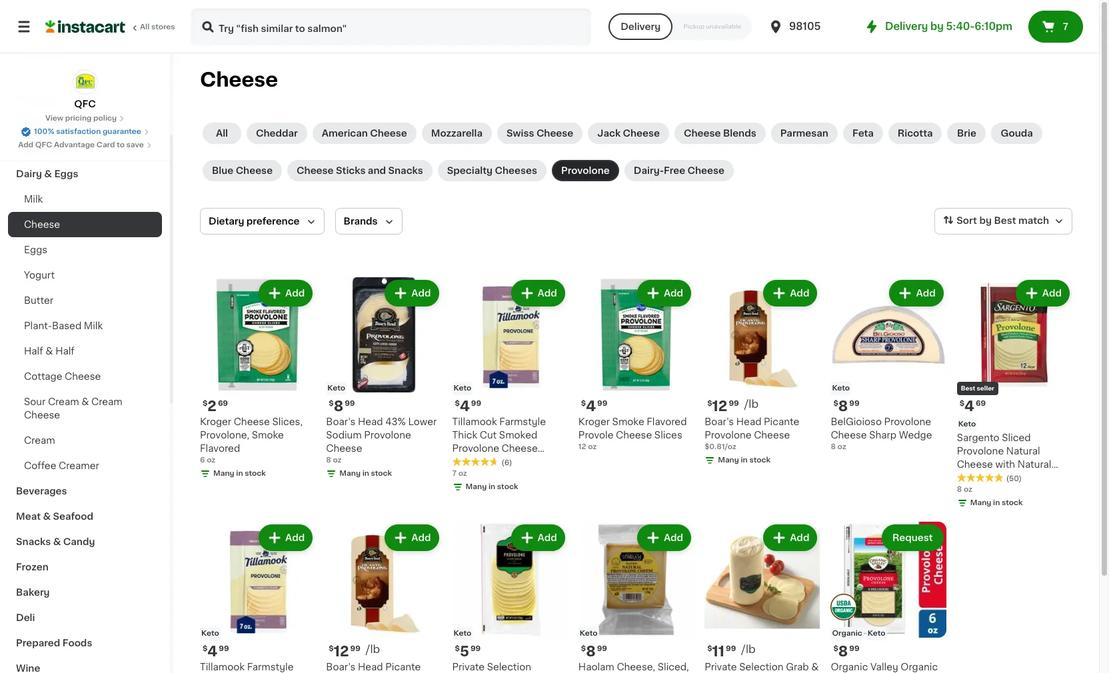 Task type: locate. For each thing, give the bounding box(es) containing it.
all up blue
[[216, 129, 228, 138]]

all for all
[[216, 129, 228, 138]]

/lb up boar's head picante
[[366, 644, 380, 654]]

qfc
[[74, 99, 96, 109], [35, 141, 52, 149]]

private inside private selection grab &
[[705, 662, 737, 672]]

many in stock for /lb
[[718, 457, 770, 464]]

$ for organic valley organic
[[833, 645, 838, 652]]

99 inside $ 11 99
[[726, 645, 736, 652]]

0 horizontal spatial private
[[452, 662, 485, 672]]

frozen
[[16, 563, 48, 572]]

picante inside boar's head picante provolone cheese $0.81/oz
[[764, 417, 799, 427]]

0 vertical spatial 12
[[712, 399, 727, 413]]

add for boar's head picante
[[411, 533, 431, 543]]

0 horizontal spatial half
[[24, 347, 43, 356]]

0 vertical spatial milk
[[24, 195, 43, 204]]

sliced,
[[658, 662, 689, 672]]

$0.81/oz
[[705, 443, 736, 451]]

1 horizontal spatial picante
[[764, 417, 799, 427]]

1 horizontal spatial $12.99 per pound element
[[705, 398, 820, 415]]

by right sort
[[979, 216, 992, 225]]

by left 5:40-
[[930, 21, 944, 31]]

grab
[[786, 662, 809, 672]]

1 horizontal spatial $ 12 99 /lb
[[707, 399, 759, 413]]

sort
[[957, 216, 977, 225]]

$ 8 99 up belgioioso
[[833, 399, 860, 413]]

boar's inside boar's head picante provolone cheese $0.81/oz
[[705, 417, 734, 427]]

$ 4 99 for tillamook farmstyle
[[203, 644, 229, 658]]

0 horizontal spatial eggs
[[24, 245, 47, 255]]

seafood
[[53, 512, 93, 521]]

2 private from the left
[[705, 662, 737, 672]]

0 vertical spatial 7
[[1063, 22, 1068, 31]]

2 vertical spatial 12
[[334, 644, 349, 658]]

1 vertical spatial $ 12 99 /lb
[[329, 644, 380, 658]]

eggs
[[54, 169, 78, 179], [24, 245, 47, 255]]

smoke down slices,
[[252, 431, 284, 440]]

0 horizontal spatial snacks
[[16, 537, 51, 547]]

cheese inside the kroger cheese slices, provolone, smoke flavored 6 oz
[[234, 417, 270, 427]]

ricotta link
[[888, 123, 942, 144]]

8 up haolam
[[586, 644, 596, 658]]

delivery inside button
[[621, 22, 661, 31]]

private inside private selection
[[452, 662, 485, 672]]

99 for organic valley organic
[[849, 645, 860, 652]]

many in stock inside the product group
[[213, 470, 266, 477]]

1 horizontal spatial 12
[[578, 443, 586, 451]]

2
[[208, 399, 217, 413]]

by inside field
[[979, 216, 992, 225]]

100%
[[34, 128, 54, 135]]

0 vertical spatial picante
[[764, 417, 799, 427]]

smoke up provole
[[612, 417, 644, 427]]

sharp
[[869, 431, 897, 440]]

swiss cheese link
[[497, 123, 583, 144]]

& up cottage
[[46, 347, 53, 356]]

head inside boar's head picante provolone cheese $0.81/oz
[[736, 417, 761, 427]]

service type group
[[609, 13, 752, 40]]

many for 8
[[339, 470, 361, 477]]

add button for private selection
[[512, 526, 564, 550]]

swiss
[[507, 129, 534, 138]]

delivery
[[885, 21, 928, 31], [621, 22, 661, 31]]

kroger for provolone,
[[200, 417, 231, 427]]

0 vertical spatial qfc
[[74, 99, 96, 109]]

foods
[[62, 639, 92, 648]]

butter link
[[8, 288, 162, 313]]

1 vertical spatial 12
[[578, 443, 586, 451]]

1 horizontal spatial private
[[705, 662, 737, 672]]

99 up provole
[[597, 400, 607, 407]]

oz down provole
[[588, 443, 597, 451]]

keto up belgioioso
[[832, 385, 850, 392]]

smoke inside sargento sliced provolone natural cheese with natural smoke flavor
[[957, 473, 989, 483]]

1 horizontal spatial milk
[[84, 321, 103, 331]]

picante inside boar's head picante
[[385, 662, 421, 672]]

kroger up provole
[[578, 417, 610, 427]]

1 vertical spatial 7
[[452, 470, 457, 477]]

99 up haolam
[[597, 645, 607, 652]]

stock down the kroger cheese slices, provolone, smoke flavored 6 oz
[[245, 470, 266, 477]]

dairy-
[[634, 166, 664, 175]]

tillamook inside tillamook farmstyle
[[200, 662, 245, 672]]

0 vertical spatial flavored
[[647, 417, 687, 427]]

add button for haolam cheese, sliced,
[[638, 526, 690, 550]]

1 vertical spatial flavored
[[200, 444, 240, 453]]

private down "$ 5 99"
[[452, 662, 485, 672]]

& right meat
[[43, 512, 51, 521]]

keto up sargento
[[958, 421, 976, 428]]

69 inside $ 4 69
[[976, 400, 986, 407]]

$ inside "$ 5 99"
[[455, 645, 460, 652]]

farmstyle inside tillamook farmstyle
[[247, 662, 294, 672]]

$ for kroger smoke flavored provole cheese slices
[[581, 400, 586, 407]]

stock down (50)
[[1002, 499, 1023, 507]]

1 vertical spatial qfc
[[35, 141, 52, 149]]

keto for tillamook farmstyle
[[201, 630, 219, 637]]

12 up boar's head picante
[[334, 644, 349, 658]]

& for candy
[[53, 537, 61, 547]]

keto for private selection
[[454, 630, 471, 637]]

valley
[[870, 662, 898, 672]]

0 horizontal spatial 69
[[218, 400, 228, 407]]

69 for 4
[[976, 400, 986, 407]]

add button for boar's head picante
[[386, 526, 438, 550]]

product group containing 11
[[705, 522, 820, 673]]

cheese inside sargento sliced provolone natural cheese with natural smoke flavor
[[957, 460, 993, 469]]

1 kroger from the left
[[200, 417, 231, 427]]

$ down best seller
[[960, 400, 964, 407]]

5:40-
[[946, 21, 975, 31]]

half & half
[[24, 347, 75, 356]]

$ 2 69
[[203, 399, 228, 413]]

sort by
[[957, 216, 992, 225]]

add button for boar's head picante provolone cheese
[[765, 281, 816, 305]]

0 horizontal spatial 7
[[452, 470, 457, 477]]

1 vertical spatial slices
[[452, 457, 480, 467]]

$ inside the $ 2 69
[[203, 400, 208, 407]]

0 vertical spatial farmstyle
[[499, 417, 546, 427]]

1 horizontal spatial smoke
[[612, 417, 644, 427]]

brie link
[[947, 123, 986, 144]]

0 vertical spatial all
[[140, 23, 149, 31]]

selection for private selection grab &
[[739, 662, 784, 672]]

sargento sliced provolone natural cheese with natural smoke flavor
[[957, 433, 1051, 483]]

None search field
[[191, 8, 591, 45]]

0 horizontal spatial delivery
[[621, 22, 661, 31]]

kroger down the $ 2 69
[[200, 417, 231, 427]]

american cheese
[[322, 129, 407, 138]]

provolone down 43%
[[364, 431, 411, 440]]

half down plant-based milk
[[55, 347, 75, 356]]

boar's inside boar's head picante
[[326, 662, 355, 672]]

qfc up view pricing policy link
[[74, 99, 96, 109]]

98105 button
[[768, 8, 848, 45]]

$ up tillamook farmstyle
[[203, 645, 208, 652]]

99 up sodium
[[345, 400, 355, 407]]

0 horizontal spatial $ 4 99
[[203, 644, 229, 658]]

/lb for boar's head picante provolone cheese
[[744, 399, 759, 409]]

natural up (50)
[[1018, 460, 1051, 469]]

product group
[[200, 277, 315, 482], [326, 277, 442, 482], [452, 277, 568, 495], [578, 277, 694, 453], [705, 277, 820, 469], [831, 277, 946, 453], [957, 277, 1072, 511], [200, 522, 315, 673], [326, 522, 442, 673], [452, 522, 568, 673], [578, 522, 694, 673], [705, 522, 820, 673], [831, 522, 946, 673]]

milk
[[24, 195, 43, 204], [84, 321, 103, 331]]

99 for private selection
[[470, 645, 481, 652]]

1 horizontal spatial by
[[979, 216, 992, 225]]

snacks inside "link"
[[16, 537, 51, 547]]

best inside field
[[994, 216, 1016, 225]]

99 up boar's head picante provolone cheese $0.81/oz
[[729, 400, 739, 407]]

Search field
[[192, 9, 590, 44]]

selection inside private selection
[[487, 662, 531, 672]]

eggs down advantage
[[54, 169, 78, 179]]

99 up belgioioso
[[849, 400, 860, 407]]

boar's for /lb
[[705, 417, 734, 427]]

stock for 2
[[245, 470, 266, 477]]

7 button
[[1028, 11, 1083, 43]]

0 horizontal spatial kroger
[[200, 417, 231, 427]]

1 69 from the left
[[218, 400, 228, 407]]

4 for kroger smoke flavored provole cheese slices
[[586, 399, 596, 413]]

oz inside belgioioso provolone cheese sharp wedge 8 oz
[[838, 443, 846, 451]]

7
[[1063, 22, 1068, 31], [452, 470, 457, 477]]

half & half link
[[8, 339, 162, 364]]

$12.99 per pound element
[[705, 398, 820, 415], [326, 643, 442, 660]]

$ up provole
[[581, 400, 586, 407]]

2 horizontal spatial $ 4 99
[[581, 399, 607, 413]]

& inside "sour cream & cream cheese"
[[81, 397, 89, 407]]

0 vertical spatial best
[[994, 216, 1016, 225]]

2 vertical spatial smoke
[[957, 473, 989, 483]]

in for 8
[[362, 470, 369, 477]]

0 vertical spatial snacks
[[388, 166, 423, 175]]

1 horizontal spatial best
[[994, 216, 1016, 225]]

4 down best seller
[[964, 399, 974, 413]]

private for private selection
[[452, 662, 485, 672]]

1 horizontal spatial eggs
[[54, 169, 78, 179]]

& left 'candy'
[[53, 537, 61, 547]]

swiss cheese
[[507, 129, 573, 138]]

many in stock down boar's head 43% lower sodium provolone cheese 8 oz
[[339, 470, 392, 477]]

delivery for delivery
[[621, 22, 661, 31]]

1 vertical spatial eggs
[[24, 245, 47, 255]]

organic valley organic
[[831, 662, 938, 673]]

tillamook for tillamook farmstyle
[[200, 662, 245, 672]]

add for sargento sliced provolone natural cheese with natural smoke flavor
[[1042, 289, 1062, 298]]

99 up thick
[[471, 400, 481, 407]]

smoke up 8 oz
[[957, 473, 989, 483]]

prepared foods link
[[8, 631, 162, 656]]

1 vertical spatial best
[[961, 385, 975, 391]]

1 vertical spatial farmstyle
[[247, 662, 294, 672]]

1 horizontal spatial kroger
[[578, 417, 610, 427]]

oz right 6
[[207, 457, 215, 464]]

and
[[368, 166, 386, 175]]

add for haolam cheese, sliced,
[[664, 533, 683, 543]]

0 horizontal spatial best
[[961, 385, 975, 391]]

$11.99 per pound element
[[705, 643, 820, 660]]

1 selection from the left
[[487, 662, 531, 672]]

$12.99 per pound element up boar's head picante
[[326, 643, 442, 660]]

smoke inside kroger smoke flavored provole cheese slices 12 oz
[[612, 417, 644, 427]]

farmstyle inside tillamook farmstyle thick cut smoked provolone cheese slices
[[499, 417, 546, 427]]

plant-based milk link
[[8, 313, 162, 339]]

specialty
[[447, 166, 493, 175]]

in down the kroger cheese slices, provolone, smoke flavored 6 oz
[[236, 470, 243, 477]]

cream up coffee on the bottom
[[24, 436, 55, 445]]

cheese
[[200, 70, 278, 89], [370, 129, 407, 138], [536, 129, 573, 138], [623, 129, 660, 138], [684, 129, 721, 138], [236, 166, 273, 175], [297, 166, 334, 175], [688, 166, 724, 175], [24, 220, 60, 229], [65, 372, 101, 381], [24, 411, 60, 420], [234, 417, 270, 427], [754, 431, 790, 440], [831, 431, 867, 440], [616, 431, 652, 440], [326, 444, 362, 453], [502, 444, 538, 453], [957, 460, 993, 469]]

99 inside "$ 5 99"
[[470, 645, 481, 652]]

cheese inside boar's head 43% lower sodium provolone cheese 8 oz
[[326, 444, 362, 453]]

1 horizontal spatial $ 4 99
[[455, 399, 481, 413]]

99 right 11
[[726, 645, 736, 652]]

best left match
[[994, 216, 1016, 225]]

brie
[[957, 129, 976, 138]]

1 horizontal spatial 7
[[1063, 22, 1068, 31]]

kroger inside the kroger cheese slices, provolone, smoke flavored 6 oz
[[200, 417, 231, 427]]

1 vertical spatial by
[[979, 216, 992, 225]]

$ 4 99 up tillamook farmstyle
[[203, 644, 229, 658]]

in inside the product group
[[236, 470, 243, 477]]

keto up sodium
[[327, 385, 345, 392]]

69 down best seller
[[976, 400, 986, 407]]

milk down dairy on the left top of page
[[24, 195, 43, 204]]

add button for sargento sliced provolone natural cheese with natural smoke flavor
[[1017, 281, 1068, 305]]

stores
[[151, 23, 175, 31]]

1 private from the left
[[452, 662, 485, 672]]

$12.99 per pound element for boar's head picante provolone cheese
[[705, 398, 820, 415]]

provolone inside belgioioso provolone cheese sharp wedge 8 oz
[[884, 417, 931, 427]]

12 up $0.81/oz
[[712, 399, 727, 413]]

/lb up private selection grab &
[[741, 644, 756, 654]]

satisfaction
[[56, 128, 101, 135]]

many down sodium
[[339, 470, 361, 477]]

keto for haolam cheese, sliced,
[[580, 630, 598, 637]]

$ for boar's head 43% lower sodium provolone cheese
[[329, 400, 334, 407]]

cut
[[480, 431, 497, 440]]

guarantee
[[103, 128, 141, 135]]

1 vertical spatial tillamook
[[200, 662, 245, 672]]

oz down belgioioso
[[838, 443, 846, 451]]

card
[[97, 141, 115, 149]]

$ up haolam
[[581, 645, 586, 652]]

boar's inside boar's head 43% lower sodium provolone cheese 8 oz
[[326, 417, 355, 427]]

flavored
[[647, 417, 687, 427], [200, 444, 240, 453]]

$ 12 99 /lb up boar's head picante provolone cheese $0.81/oz
[[707, 399, 759, 413]]

0 vertical spatial tillamook
[[452, 417, 497, 427]]

keto up thick
[[454, 385, 471, 392]]

98105
[[789, 21, 821, 31]]

0 vertical spatial smoke
[[612, 417, 644, 427]]

0 vertical spatial slices
[[654, 431, 682, 440]]

1 horizontal spatial 69
[[976, 400, 986, 407]]

sour cream & cream cheese link
[[8, 389, 162, 428]]

0 horizontal spatial qfc
[[35, 141, 52, 149]]

provolone down thick
[[452, 444, 499, 453]]

selection inside private selection grab &
[[739, 662, 784, 672]]

sargento
[[957, 433, 1000, 443]]

by for sort
[[979, 216, 992, 225]]

add button for private selection grab &
[[765, 526, 816, 550]]

product group containing 2
[[200, 277, 315, 482]]

many in stock for 8
[[339, 470, 392, 477]]

$ 8 99 up haolam
[[581, 644, 607, 658]]

add button for boar's head 43% lower sodium provolone cheese
[[386, 281, 438, 305]]

2 horizontal spatial smoke
[[957, 473, 989, 483]]

best
[[994, 216, 1016, 225], [961, 385, 975, 391]]

cheddar link
[[247, 123, 307, 144]]

$ 12 99 /lb up boar's head picante
[[329, 644, 380, 658]]

half
[[24, 347, 43, 356], [55, 347, 75, 356]]

$ up thick
[[455, 400, 460, 407]]

69 for 2
[[218, 400, 228, 407]]

99 for belgioioso provolone cheese sharp wedge
[[849, 400, 860, 407]]

snacks right and
[[388, 166, 423, 175]]

1 horizontal spatial half
[[55, 347, 75, 356]]

/lb inside $11.99 per pound element
[[741, 644, 756, 654]]

preference
[[246, 217, 300, 226]]

save
[[126, 141, 144, 149]]

12 inside kroger smoke flavored provole cheese slices 12 oz
[[578, 443, 586, 451]]

kroger inside kroger smoke flavored provole cheese slices 12 oz
[[578, 417, 610, 427]]

many down $0.81/oz
[[718, 457, 739, 464]]

thanksgiving
[[16, 119, 80, 128]]

stock
[[749, 457, 770, 464], [245, 470, 266, 477], [371, 470, 392, 477], [497, 483, 518, 491], [1002, 499, 1023, 507]]

12 down provole
[[578, 443, 586, 451]]

tillamook for tillamook farmstyle thick cut smoked provolone cheese slices
[[452, 417, 497, 427]]

provolone down sargento
[[957, 447, 1004, 456]]

$ up belgioioso
[[833, 400, 838, 407]]

keto inside the product group
[[454, 630, 471, 637]]

Best match Sort by field
[[935, 208, 1072, 235]]

$ 8 99 for belgioioso provolone cheese sharp wedge
[[833, 399, 860, 413]]

1 vertical spatial natural
[[1018, 460, 1051, 469]]

1 horizontal spatial selection
[[739, 662, 784, 672]]

ricotta
[[898, 129, 933, 138]]

dairy & eggs link
[[8, 161, 162, 187]]

in
[[741, 457, 748, 464], [236, 470, 243, 477], [362, 470, 369, 477], [488, 483, 495, 491], [993, 499, 1000, 507]]

1 horizontal spatial slices
[[654, 431, 682, 440]]

1 horizontal spatial snacks
[[388, 166, 423, 175]]

private down $ 11 99
[[705, 662, 737, 672]]

based
[[52, 321, 81, 331]]

0 horizontal spatial smoke
[[252, 431, 284, 440]]

half down plant- at the top left of the page
[[24, 347, 43, 356]]

advantage
[[54, 141, 95, 149]]

1 vertical spatial all
[[216, 129, 228, 138]]

1 horizontal spatial farmstyle
[[499, 417, 546, 427]]

tillamook inside tillamook farmstyle thick cut smoked provolone cheese slices
[[452, 417, 497, 427]]

$ down organic keto
[[833, 645, 838, 652]]

99 for boar's head 43% lower sodium provolone cheese
[[345, 400, 355, 407]]

many inside the product group
[[213, 470, 234, 477]]

provolone inside sargento sliced provolone natural cheese with natural smoke flavor
[[957, 447, 1004, 456]]

2 69 from the left
[[976, 400, 986, 407]]

head inside boar's head 43% lower sodium provolone cheese 8 oz
[[358, 417, 383, 427]]

feta
[[852, 129, 874, 138]]

$12.99 per pound element up boar's head picante provolone cheese $0.81/oz
[[705, 398, 820, 415]]

0 vertical spatial by
[[930, 21, 944, 31]]

cheese inside kroger smoke flavored provole cheese slices 12 oz
[[616, 431, 652, 440]]

1 horizontal spatial all
[[216, 129, 228, 138]]

slices
[[654, 431, 682, 440], [452, 457, 480, 467]]

dietary
[[209, 217, 244, 226]]

snacks & candy
[[16, 537, 95, 547]]

oz down sargento sliced provolone natural cheese with natural smoke flavor
[[964, 486, 972, 493]]

keto up haolam
[[580, 630, 598, 637]]

haolam
[[578, 662, 614, 672]]

add button for tillamook farmstyle thick cut smoked provolone cheese slices
[[512, 281, 564, 305]]

0 horizontal spatial flavored
[[200, 444, 240, 453]]

add for private selection grab &
[[790, 533, 809, 543]]

all
[[140, 23, 149, 31], [216, 129, 228, 138]]

0 vertical spatial $ 12 99 /lb
[[707, 399, 759, 413]]

product group containing 5
[[452, 522, 568, 673]]

$ up boar's head picante
[[329, 645, 334, 652]]

99 right 5
[[470, 645, 481, 652]]

0 horizontal spatial 12
[[334, 644, 349, 658]]

provolone up wedge
[[884, 417, 931, 427]]

1 vertical spatial snacks
[[16, 537, 51, 547]]

natural down sliced
[[1006, 447, 1040, 456]]

jack cheese link
[[588, 123, 669, 144]]

& right the grab
[[811, 662, 819, 672]]

1 vertical spatial picante
[[385, 662, 421, 672]]

8 inside boar's head 43% lower sodium provolone cheese 8 oz
[[326, 457, 331, 464]]

stock down boar's head 43% lower sodium provolone cheese 8 oz
[[371, 470, 392, 477]]

7 inside button
[[1063, 22, 1068, 31]]

69 inside the $ 2 69
[[218, 400, 228, 407]]

wedge
[[899, 431, 932, 440]]

boar's head 43% lower sodium provolone cheese 8 oz
[[326, 417, 437, 464]]

$ 4 99
[[455, 399, 481, 413], [581, 399, 607, 413], [203, 644, 229, 658]]

$ for belgioioso provolone cheese sharp wedge
[[833, 400, 838, 407]]

all for all stores
[[140, 23, 149, 31]]

belgioioso
[[831, 417, 882, 427]]

0 horizontal spatial tillamook
[[200, 662, 245, 672]]

(6)
[[502, 459, 512, 467]]

meat & seafood
[[16, 512, 93, 521]]

1 vertical spatial smoke
[[252, 431, 284, 440]]

$ for haolam cheese, sliced,
[[581, 645, 586, 652]]

8 inside belgioioso provolone cheese sharp wedge 8 oz
[[831, 443, 836, 451]]

add button for kroger cheese slices, provolone, smoke flavored
[[260, 281, 311, 305]]

picante for boar's head picante
[[385, 662, 421, 672]]

many for /lb
[[718, 457, 739, 464]]

8 up belgioioso
[[838, 399, 848, 413]]

slices,
[[272, 417, 303, 427]]

snacks up frozen
[[16, 537, 51, 547]]

0 horizontal spatial farmstyle
[[247, 662, 294, 672]]

& inside "link"
[[53, 537, 61, 547]]

$ 4 99 up thick
[[455, 399, 481, 413]]

add for belgioioso provolone cheese sharp wedge
[[916, 289, 936, 298]]

2 selection from the left
[[739, 662, 784, 672]]

0 horizontal spatial slices
[[452, 457, 480, 467]]

$ 4 99 up provole
[[581, 399, 607, 413]]

1 horizontal spatial flavored
[[647, 417, 687, 427]]

0 vertical spatial $12.99 per pound element
[[705, 398, 820, 415]]

$ 4 99 for tillamook farmstyle thick cut smoked provolone cheese slices
[[455, 399, 481, 413]]

add button for belgioioso provolone cheese sharp wedge
[[891, 281, 942, 305]]

specialty cheeses
[[447, 166, 537, 175]]

0 horizontal spatial selection
[[487, 662, 531, 672]]

sour cream & cream cheese
[[24, 397, 122, 420]]

provolone down jack
[[561, 166, 610, 175]]

0 horizontal spatial $ 12 99 /lb
[[329, 644, 380, 658]]

stock for 8
[[371, 470, 392, 477]]

add for boar's head picante provolone cheese
[[790, 289, 809, 298]]

0 horizontal spatial picante
[[385, 662, 421, 672]]

policy
[[93, 115, 117, 122]]

1 horizontal spatial delivery
[[885, 21, 928, 31]]

2 kroger from the left
[[578, 417, 610, 427]]

provolone
[[561, 166, 610, 175], [884, 417, 931, 427], [364, 431, 411, 440], [705, 431, 752, 440], [452, 444, 499, 453], [957, 447, 1004, 456]]

keto up valley
[[868, 630, 885, 637]]

0 horizontal spatial all
[[140, 23, 149, 31]]

flavored inside kroger smoke flavored provole cheese slices 12 oz
[[647, 417, 687, 427]]

provolone inside boar's head picante provolone cheese $0.81/oz
[[705, 431, 752, 440]]

/lb up boar's head picante provolone cheese $0.81/oz
[[744, 399, 759, 409]]

1 vertical spatial $12.99 per pound element
[[326, 643, 442, 660]]

$ 12 99 /lb for boar's head picante
[[329, 644, 380, 658]]

smoke inside the kroger cheese slices, provolone, smoke flavored 6 oz
[[252, 431, 284, 440]]

69 right 2
[[218, 400, 228, 407]]

sour
[[24, 397, 46, 407]]

boar's
[[326, 417, 355, 427], [705, 417, 734, 427], [326, 662, 355, 672]]

many for 2
[[213, 470, 234, 477]]

many in stock down flavor
[[970, 499, 1023, 507]]

0 horizontal spatial by
[[930, 21, 944, 31]]

2 horizontal spatial 12
[[712, 399, 727, 413]]

$ up private selection
[[455, 645, 460, 652]]

& down cottage cheese link
[[81, 397, 89, 407]]

head for /lb
[[736, 417, 761, 427]]

in for 2
[[236, 470, 243, 477]]

oz down sodium
[[333, 457, 342, 464]]

0 horizontal spatial $12.99 per pound element
[[326, 643, 442, 660]]

$ 8 99 down organic keto
[[833, 644, 860, 658]]

selection for private selection
[[487, 662, 531, 672]]

picante for boar's head picante provolone cheese $0.81/oz
[[764, 417, 799, 427]]

1 horizontal spatial tillamook
[[452, 417, 497, 427]]

cheese inside boar's head picante provolone cheese $0.81/oz
[[754, 431, 790, 440]]

99 up tillamook farmstyle
[[219, 645, 229, 652]]

4 up tillamook farmstyle
[[208, 644, 217, 658]]

stock for /lb
[[749, 457, 770, 464]]

keto for belgioioso provolone cheese sharp wedge
[[832, 385, 850, 392]]



Task type: vqa. For each thing, say whether or not it's contained in the screenshot.
Blue Cheese
yes



Task type: describe. For each thing, give the bounding box(es) containing it.
cottage cheese
[[24, 372, 101, 381]]

head for 8
[[358, 417, 383, 427]]

pricing
[[65, 115, 92, 122]]

$ inside $ 4 69
[[960, 400, 964, 407]]

produce link
[[8, 136, 162, 161]]

many down 7 oz
[[466, 483, 487, 491]]

view
[[45, 115, 63, 122]]

99 up boar's head picante
[[350, 645, 360, 652]]

thanksgiving link
[[8, 111, 162, 136]]

all stores
[[140, 23, 175, 31]]

2 half from the left
[[55, 347, 75, 356]]

0 vertical spatial natural
[[1006, 447, 1040, 456]]

$ for private selection
[[455, 645, 460, 652]]

lower
[[408, 417, 437, 427]]

recipes link
[[8, 85, 162, 111]]

farmstyle for tillamook farmstyle
[[247, 662, 294, 672]]

free
[[664, 166, 685, 175]]

cheese inside tillamook farmstyle thick cut smoked provolone cheese slices
[[502, 444, 538, 453]]

dairy & eggs
[[16, 169, 78, 179]]

$ 4 99 for kroger smoke flavored provole cheese slices
[[581, 399, 607, 413]]

99 for haolam cheese, sliced,
[[597, 645, 607, 652]]

oz inside kroger smoke flavored provole cheese slices 12 oz
[[588, 443, 597, 451]]

7 oz
[[452, 470, 467, 477]]

best for best match
[[994, 216, 1016, 225]]

$ 5 99
[[455, 644, 481, 658]]

$ inside $ 11 99
[[707, 645, 712, 652]]

add qfc advantage card to save link
[[18, 140, 152, 151]]

feta link
[[843, 123, 883, 144]]

beverages link
[[8, 479, 162, 504]]

creamer
[[59, 461, 99, 471]]

tillamook farmstyle thick cut smoked provolone cheese slices
[[452, 417, 546, 467]]

thick
[[452, 431, 477, 440]]

head inside boar's head picante
[[358, 662, 383, 672]]

7 for 7
[[1063, 22, 1068, 31]]

instacart logo image
[[45, 19, 125, 35]]

$ up $0.81/oz
[[707, 400, 712, 407]]

haolam cheese, sliced,
[[578, 662, 689, 673]]

99 for kroger smoke flavored provole cheese slices
[[597, 400, 607, 407]]

$ for kroger cheese slices, provolone, smoke flavored
[[203, 400, 208, 407]]

slices inside kroger smoke flavored provole cheese slices 12 oz
[[654, 431, 682, 440]]

to
[[117, 141, 125, 149]]

brands
[[344, 217, 378, 226]]

snacks & candy link
[[8, 529, 162, 555]]

match
[[1018, 216, 1049, 225]]

12 for boar's head picante provolone cheese
[[712, 399, 727, 413]]

cheese link
[[8, 212, 162, 237]]

eggs link
[[8, 237, 162, 263]]

oz inside boar's head 43% lower sodium provolone cheese 8 oz
[[333, 457, 342, 464]]

$ 8 99 for haolam cheese, sliced,
[[581, 644, 607, 658]]

(50)
[[1006, 475, 1022, 483]]

1 vertical spatial milk
[[84, 321, 103, 331]]

organic right valley
[[901, 662, 938, 672]]

stock down (6)
[[497, 483, 518, 491]]

sliced
[[1002, 433, 1031, 443]]

all link
[[203, 123, 241, 144]]

boar's head picante provolone cheese $0.81/oz
[[705, 417, 799, 451]]

private for private selection grab &
[[705, 662, 737, 672]]

cottage
[[24, 372, 62, 381]]

bakery link
[[8, 580, 162, 605]]

0 vertical spatial eggs
[[54, 169, 78, 179]]

organic for organic keto
[[832, 630, 862, 637]]

organic for organic valley organic
[[831, 662, 868, 672]]

& for seafood
[[43, 512, 51, 521]]

flavored inside the kroger cheese slices, provolone, smoke flavored 6 oz
[[200, 444, 240, 453]]

many in stock down (6)
[[466, 483, 518, 491]]

8 down organic keto
[[838, 644, 848, 658]]

provolone,
[[200, 431, 249, 440]]

candy
[[63, 537, 95, 547]]

coffee
[[24, 461, 56, 471]]

add qfc advantage card to save
[[18, 141, 144, 149]]

delivery by 5:40-6:10pm
[[885, 21, 1012, 31]]

$ 11 99
[[707, 644, 736, 658]]

$ 8 99 for organic valley organic
[[833, 644, 860, 658]]

add for tillamook farmstyle
[[285, 533, 305, 543]]

add button for kroger smoke flavored provole cheese slices
[[638, 281, 690, 305]]

1 half from the left
[[24, 347, 43, 356]]

add for kroger cheese slices, provolone, smoke flavored
[[285, 289, 305, 298]]

cream link
[[8, 428, 162, 453]]

8 up sodium
[[334, 399, 343, 413]]

slices inside tillamook farmstyle thick cut smoked provolone cheese slices
[[452, 457, 480, 467]]

$12.99 per pound element for boar's head picante
[[326, 643, 442, 660]]

prepared
[[16, 639, 60, 648]]

smoked
[[499, 431, 537, 440]]

in down tillamook farmstyle thick cut smoked provolone cheese slices
[[488, 483, 495, 491]]

keto for tillamook farmstyle thick cut smoked provolone cheese slices
[[454, 385, 471, 392]]

$ 8 99 for boar's head 43% lower sodium provolone cheese
[[329, 399, 355, 413]]

oz down thick
[[458, 470, 467, 477]]

gouda link
[[991, 123, 1042, 144]]

belgioioso provolone cheese sharp wedge 8 oz
[[831, 417, 932, 451]]

in down flavor
[[993, 499, 1000, 507]]

kroger cheese slices, provolone, smoke flavored 6 oz
[[200, 417, 303, 464]]

american
[[322, 129, 368, 138]]

cottage cheese link
[[8, 364, 162, 389]]

sticks
[[336, 166, 366, 175]]

100% satisfaction guarantee
[[34, 128, 141, 135]]

delivery for delivery by 5:40-6:10pm
[[885, 21, 928, 31]]

farmstyle for tillamook farmstyle thick cut smoked provolone cheese slices
[[499, 417, 546, 427]]

add for private selection
[[538, 533, 557, 543]]

add for boar's head 43% lower sodium provolone cheese
[[411, 289, 431, 298]]

6
[[200, 457, 205, 464]]

dairy
[[16, 169, 42, 179]]

add for kroger smoke flavored provole cheese slices
[[664, 289, 683, 298]]

qfc logo image
[[72, 69, 98, 95]]

item badge image
[[831, 594, 857, 621]]

best for best seller
[[961, 385, 975, 391]]

99 for tillamook farmstyle
[[219, 645, 229, 652]]

provole
[[578, 431, 614, 440]]

/lb for boar's head picante
[[366, 644, 380, 654]]

cheese blends link
[[675, 123, 766, 144]]

boar's for 8
[[326, 417, 355, 427]]

99 for tillamook farmstyle thick cut smoked provolone cheese slices
[[471, 400, 481, 407]]

many in stock for 2
[[213, 470, 266, 477]]

4 for tillamook farmstyle thick cut smoked provolone cheese slices
[[460, 399, 470, 413]]

11
[[712, 644, 724, 658]]

0 horizontal spatial milk
[[24, 195, 43, 204]]

parmesan link
[[771, 123, 838, 144]]

in for /lb
[[741, 457, 748, 464]]

plant-
[[24, 321, 52, 331]]

oz inside the kroger cheese slices, provolone, smoke flavored 6 oz
[[207, 457, 215, 464]]

meat & seafood link
[[8, 504, 162, 529]]

provolone inside tillamook farmstyle thick cut smoked provolone cheese slices
[[452, 444, 499, 453]]

coffee creamer
[[24, 461, 99, 471]]

deli link
[[8, 605, 162, 631]]

& for eggs
[[44, 169, 52, 179]]

meat
[[16, 512, 41, 521]]

dietary preference button
[[200, 208, 324, 235]]

kroger for provole
[[578, 417, 610, 427]]

6:10pm
[[975, 21, 1012, 31]]

add button for tillamook farmstyle
[[260, 526, 311, 550]]

flavor
[[991, 473, 1020, 483]]

best seller
[[961, 385, 994, 391]]

many down 8 oz
[[970, 499, 991, 507]]

keto for boar's head 43% lower sodium provolone cheese
[[327, 385, 345, 392]]

boar's head picante
[[326, 662, 421, 673]]

cream down cottage cheese link
[[91, 397, 122, 407]]

brands button
[[335, 208, 402, 235]]

bakery
[[16, 588, 50, 597]]

$ for tillamook farmstyle
[[203, 645, 208, 652]]

view pricing policy link
[[45, 113, 125, 124]]

request
[[892, 533, 933, 543]]

& for half
[[46, 347, 53, 356]]

produce
[[16, 144, 57, 153]]

100% satisfaction guarantee button
[[21, 124, 149, 137]]

$ 12 99 /lb for boar's head picante provolone cheese
[[707, 399, 759, 413]]

mozzarella link
[[422, 123, 492, 144]]

cheese inside belgioioso provolone cheese sharp wedge 8 oz
[[831, 431, 867, 440]]

all stores link
[[45, 8, 176, 45]]

cheese inside "sour cream & cream cheese"
[[24, 411, 60, 420]]

$ for tillamook farmstyle thick cut smoked provolone cheese slices
[[455, 400, 460, 407]]

43%
[[385, 417, 406, 427]]

mozzarella
[[431, 129, 483, 138]]

8 down sargento sliced provolone natural cheese with natural smoke flavor
[[957, 486, 962, 493]]

1 horizontal spatial qfc
[[74, 99, 96, 109]]

& inside private selection grab &
[[811, 662, 819, 672]]

dairy-free cheese
[[634, 166, 724, 175]]

provolone inside boar's head 43% lower sodium provolone cheese 8 oz
[[364, 431, 411, 440]]

parmesan
[[780, 129, 828, 138]]

12 for boar's head picante
[[334, 644, 349, 658]]

cream down cottage cheese
[[48, 397, 79, 407]]

4 for tillamook farmstyle
[[208, 644, 217, 658]]

organic keto
[[832, 630, 885, 637]]

cheese sticks and snacks link
[[287, 160, 432, 181]]

with
[[995, 460, 1015, 469]]



